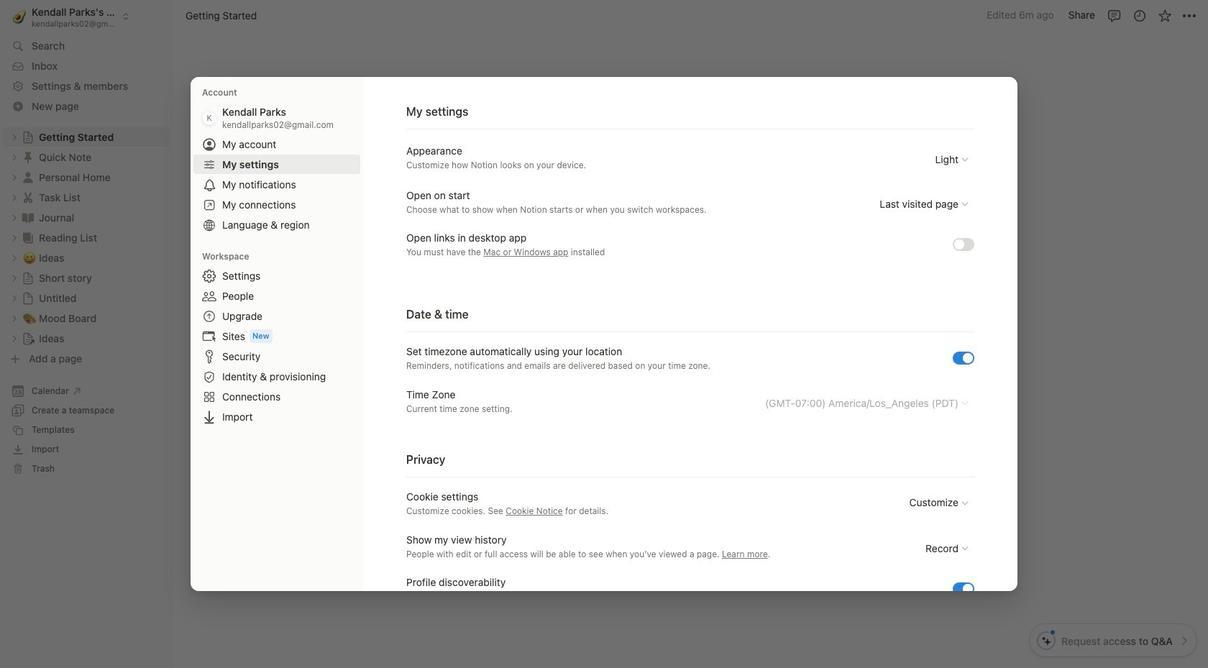 Task type: locate. For each thing, give the bounding box(es) containing it.
updates image
[[1132, 8, 1147, 23]]

🥑 image
[[12, 7, 26, 25]]

👋 image
[[437, 158, 452, 177]]

favorite image
[[1158, 8, 1172, 23]]



Task type: vqa. For each thing, say whether or not it's contained in the screenshot.
Updates image
yes



Task type: describe. For each thing, give the bounding box(es) containing it.
👉 image
[[437, 452, 452, 470]]

comments image
[[1107, 8, 1122, 23]]



